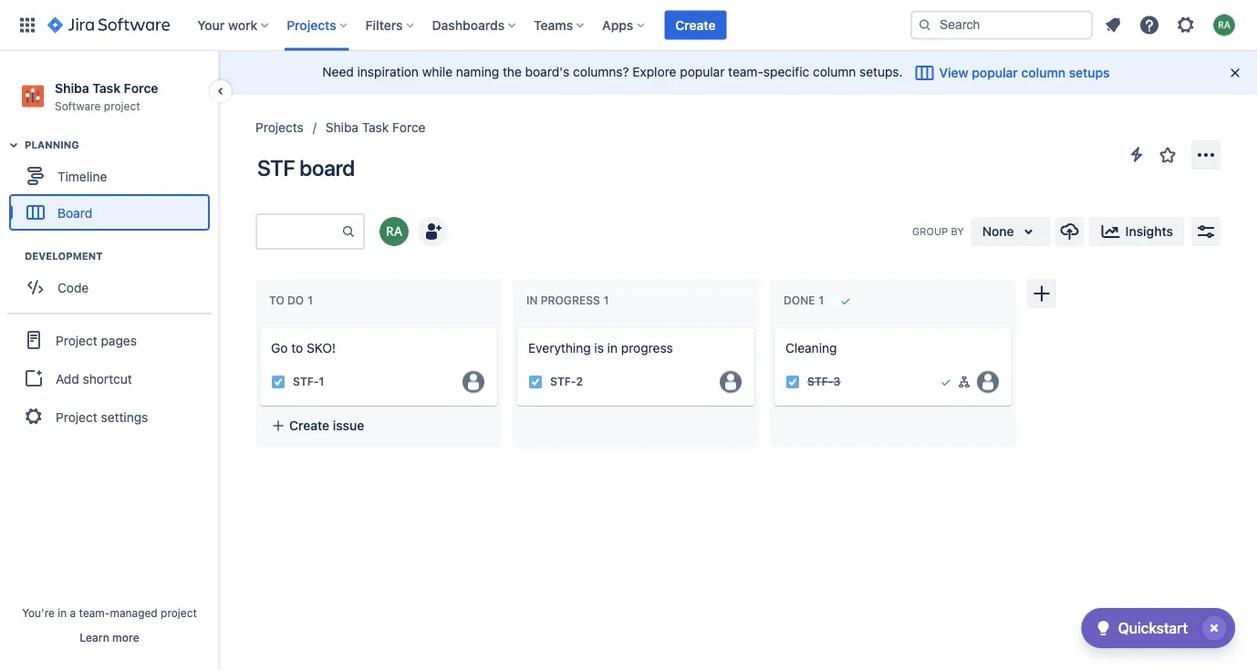 Task type: describe. For each thing, give the bounding box(es) containing it.
create inside create button
[[676, 17, 716, 32]]

development image
[[3, 246, 25, 268]]

more
[[112, 632, 139, 644]]

done image
[[939, 375, 954, 390]]

Search this board text field
[[257, 215, 341, 248]]

your profile and settings image
[[1214, 14, 1236, 36]]

force for shiba task force software project
[[124, 80, 158, 95]]

timeline link
[[9, 158, 210, 195]]

in progress element
[[527, 295, 613, 308]]

view settings image
[[1196, 221, 1218, 243]]

task for shiba task force
[[362, 120, 389, 135]]

cleaning
[[786, 341, 837, 356]]

2
[[577, 376, 583, 389]]

stf-3
[[808, 376, 841, 389]]

create issue button for go to sko!
[[260, 410, 498, 443]]

more image
[[1196, 144, 1218, 166]]

stf
[[257, 155, 295, 181]]

work
[[228, 17, 258, 32]]

software
[[55, 99, 101, 112]]

add
[[56, 371, 79, 386]]

columns?
[[573, 64, 630, 79]]

planning
[[25, 139, 79, 151]]

add people image
[[422, 221, 444, 243]]

code link
[[9, 269, 210, 306]]

project for project pages
[[56, 333, 97, 348]]

create issue image for everything
[[507, 316, 529, 338]]

go to sko!
[[271, 341, 336, 356]]

sko!
[[307, 341, 336, 356]]

board
[[300, 155, 355, 181]]

apps
[[603, 17, 634, 32]]

insights image
[[1101, 221, 1123, 243]]

add shortcut
[[56, 371, 132, 386]]

by
[[952, 226, 965, 237]]

1 vertical spatial in
[[58, 607, 67, 620]]

view popular column setups
[[940, 65, 1111, 80]]

you're in a team-managed project
[[22, 607, 197, 620]]

settings image
[[1176, 14, 1198, 36]]

help image
[[1139, 14, 1161, 36]]

projects for "projects" link
[[256, 120, 304, 135]]

3 task image from the left
[[786, 375, 801, 390]]

popular inside button
[[973, 65, 1019, 80]]

shortcut
[[83, 371, 132, 386]]

planning group
[[9, 138, 218, 237]]

automations menu button icon image
[[1126, 144, 1148, 166]]

view
[[940, 65, 969, 80]]

projects for 'projects' dropdown button
[[287, 17, 337, 32]]

insights
[[1126, 224, 1174, 239]]

project pages link
[[7, 321, 212, 361]]

learn
[[80, 632, 109, 644]]

create issue for cleaning
[[804, 418, 879, 433]]

create for cleaning
[[804, 418, 845, 433]]

shiba for shiba task force software project
[[55, 80, 89, 95]]

Search field
[[911, 10, 1094, 40]]

stf board
[[257, 155, 355, 181]]

is
[[595, 341, 604, 356]]

progress
[[541, 295, 600, 307]]

dashboards
[[432, 17, 505, 32]]

you're
[[22, 607, 55, 620]]

create issue button for cleaning
[[775, 410, 1012, 443]]

projects button
[[281, 10, 355, 40]]

check image
[[1093, 618, 1115, 640]]

create issue for go to sko!
[[289, 418, 364, 433]]

ruby anderson image
[[380, 217, 409, 246]]

add shortcut button
[[7, 361, 212, 397]]

stf-1
[[293, 376, 325, 389]]

issue for cleaning
[[848, 418, 879, 433]]

force for shiba task force
[[393, 120, 426, 135]]

timeline
[[58, 169, 107, 184]]

learn more button
[[80, 631, 139, 645]]

teams button
[[529, 10, 592, 40]]

banner containing your work
[[0, 0, 1258, 51]]

view popular column setups button
[[903, 58, 1122, 88]]

to
[[291, 341, 303, 356]]

done element
[[784, 295, 828, 308]]

your work button
[[192, 10, 276, 40]]

unassigned image for everything is in progress
[[720, 371, 742, 393]]

stf-2 link
[[550, 374, 583, 390]]

stf- inside 'link'
[[808, 376, 834, 389]]

0 horizontal spatial team-
[[79, 607, 110, 620]]

naming
[[456, 64, 500, 79]]

1 horizontal spatial project
[[161, 607, 197, 620]]

dismiss image
[[1229, 66, 1243, 80]]

group
[[913, 226, 949, 237]]

board
[[58, 205, 92, 220]]

to
[[269, 295, 285, 307]]

code
[[58, 280, 89, 295]]

task for shiba task force software project
[[92, 80, 121, 95]]

your work
[[197, 17, 258, 32]]

none button
[[972, 217, 1051, 246]]

issue for go to sko!
[[333, 418, 364, 433]]

none
[[983, 224, 1015, 239]]

quickstart
[[1119, 620, 1189, 638]]

project pages
[[56, 333, 137, 348]]

setups.
[[860, 64, 903, 79]]

appswitcher icon image
[[16, 14, 38, 36]]

filters
[[366, 17, 403, 32]]

done
[[784, 295, 816, 307]]

shiba task force link
[[326, 117, 426, 139]]

group by
[[913, 226, 965, 237]]



Task type: vqa. For each thing, say whether or not it's contained in the screenshot.
first Task Image from the right
yes



Task type: locate. For each thing, give the bounding box(es) containing it.
1 horizontal spatial column
[[1022, 65, 1066, 80]]

column inside button
[[1022, 65, 1066, 80]]

create
[[676, 17, 716, 32], [289, 418, 330, 433], [804, 418, 845, 433]]

go
[[271, 341, 288, 356]]

in
[[527, 295, 538, 307]]

1 horizontal spatial issue
[[848, 418, 879, 433]]

create issue button
[[260, 410, 498, 443], [775, 410, 1012, 443]]

1 unassigned image from the left
[[463, 371, 485, 393]]

setups
[[1070, 65, 1111, 80]]

project up add
[[56, 333, 97, 348]]

quickstart button
[[1082, 609, 1236, 649]]

task image for everything
[[529, 375, 543, 390]]

shiba
[[55, 80, 89, 95], [326, 120, 359, 135]]

stf-3 link
[[808, 374, 841, 390]]

projects up need
[[287, 17, 337, 32]]

1 horizontal spatial create issue button
[[775, 410, 1012, 443]]

shiba up software
[[55, 80, 89, 95]]

primary element
[[11, 0, 911, 51]]

project right software
[[104, 99, 140, 112]]

development
[[25, 251, 103, 263]]

project
[[104, 99, 140, 112], [161, 607, 197, 620]]

1
[[319, 376, 325, 389]]

0 of 1 child issues complete image
[[958, 375, 972, 390]]

need inspiration while naming the board's columns? explore popular team-specific column setups.
[[323, 64, 903, 79]]

0 horizontal spatial popular
[[680, 64, 725, 79]]

column left setups
[[1022, 65, 1066, 80]]

3
[[834, 376, 841, 389]]

insights button
[[1090, 217, 1185, 246]]

shiba for shiba task force
[[326, 120, 359, 135]]

2 issue from the left
[[848, 418, 879, 433]]

create issue image down the in
[[507, 316, 529, 338]]

2 create issue image from the left
[[507, 316, 529, 338]]

1 vertical spatial project
[[161, 607, 197, 620]]

board's
[[525, 64, 570, 79]]

1 task image from the left
[[271, 375, 286, 390]]

1 horizontal spatial shiba
[[326, 120, 359, 135]]

settings
[[101, 410, 148, 425]]

create issue button down done icon
[[775, 410, 1012, 443]]

0 horizontal spatial create
[[289, 418, 330, 433]]

1 project from the top
[[56, 333, 97, 348]]

create button
[[665, 10, 727, 40]]

managed
[[110, 607, 158, 620]]

0 horizontal spatial create issue
[[289, 418, 364, 433]]

2 task image from the left
[[529, 375, 543, 390]]

specific
[[764, 64, 810, 79]]

0 horizontal spatial unassigned image
[[463, 371, 485, 393]]

to do
[[269, 295, 304, 307]]

star stf board image
[[1158, 144, 1179, 166]]

0 horizontal spatial shiba
[[55, 80, 89, 95]]

0 horizontal spatial stf-
[[293, 376, 319, 389]]

create issue button down 1
[[260, 410, 498, 443]]

1 horizontal spatial task
[[362, 120, 389, 135]]

projects inside dropdown button
[[287, 17, 337, 32]]

2 unassigned image from the left
[[720, 371, 742, 393]]

column left setups.
[[813, 64, 857, 79]]

issue
[[333, 418, 364, 433], [848, 418, 879, 433]]

stf- down the cleaning
[[808, 376, 834, 389]]

project
[[56, 333, 97, 348], [56, 410, 97, 425]]

2 horizontal spatial create
[[804, 418, 845, 433]]

1 stf- from the left
[[293, 376, 319, 389]]

in progress
[[527, 295, 600, 307]]

in right "is"
[[608, 341, 618, 356]]

task
[[92, 80, 121, 95], [362, 120, 389, 135]]

projects link
[[256, 117, 304, 139]]

1 create issue from the left
[[289, 418, 364, 433]]

force inside the shiba task force link
[[393, 120, 426, 135]]

0 horizontal spatial in
[[58, 607, 67, 620]]

0 vertical spatial team-
[[729, 64, 764, 79]]

column
[[813, 64, 857, 79], [1022, 65, 1066, 80]]

progress
[[621, 341, 673, 356]]

projects
[[287, 17, 337, 32], [256, 120, 304, 135]]

task image left stf-3 'link'
[[786, 375, 801, 390]]

task image left stf-1 link
[[271, 375, 286, 390]]

stf-1 link
[[293, 374, 325, 390]]

create down stf-3 'link'
[[804, 418, 845, 433]]

learn more
[[80, 632, 139, 644]]

do
[[288, 295, 304, 307]]

project settings link
[[7, 397, 212, 437]]

1 horizontal spatial in
[[608, 341, 618, 356]]

0 vertical spatial task
[[92, 80, 121, 95]]

banner
[[0, 0, 1258, 51]]

dashboards button
[[427, 10, 523, 40]]

1 horizontal spatial unassigned image
[[720, 371, 742, 393]]

task up software
[[92, 80, 121, 95]]

search image
[[918, 18, 933, 32]]

shiba up board on the left top of page
[[326, 120, 359, 135]]

create down stf-1 link
[[289, 418, 330, 433]]

1 vertical spatial team-
[[79, 607, 110, 620]]

create issue image for go
[[249, 316, 271, 338]]

2 stf- from the left
[[550, 376, 577, 389]]

0 horizontal spatial project
[[104, 99, 140, 112]]

2 project from the top
[[56, 410, 97, 425]]

popular
[[680, 64, 725, 79], [973, 65, 1019, 80]]

popular down create button
[[680, 64, 725, 79]]

stf- for is
[[550, 376, 577, 389]]

project down add
[[56, 410, 97, 425]]

need
[[323, 64, 354, 79]]

shiba task force software project
[[55, 80, 158, 112]]

the
[[503, 64, 522, 79]]

3 create issue image from the left
[[764, 316, 786, 338]]

create issue down 3
[[804, 418, 879, 433]]

board link
[[9, 195, 210, 231]]

1 vertical spatial shiba
[[326, 120, 359, 135]]

development group
[[9, 249, 218, 311]]

2 horizontal spatial create issue image
[[764, 316, 786, 338]]

2 create issue from the left
[[804, 418, 879, 433]]

stf- down 'go to sko!'
[[293, 376, 319, 389]]

1 vertical spatial task
[[362, 120, 389, 135]]

1 horizontal spatial create issue image
[[507, 316, 529, 338]]

0 vertical spatial in
[[608, 341, 618, 356]]

1 horizontal spatial create issue
[[804, 418, 879, 433]]

project inside shiba task force software project
[[104, 99, 140, 112]]

task image left stf-2 link
[[529, 375, 543, 390]]

task image
[[271, 375, 286, 390], [529, 375, 543, 390], [786, 375, 801, 390]]

project settings
[[56, 410, 148, 425]]

0 vertical spatial project
[[104, 99, 140, 112]]

unassigned image
[[463, 371, 485, 393], [720, 371, 742, 393], [978, 371, 1000, 393]]

0 horizontal spatial task image
[[271, 375, 286, 390]]

dismiss quickstart image
[[1200, 614, 1230, 644]]

1 horizontal spatial team-
[[729, 64, 764, 79]]

task image for go
[[271, 375, 286, 390]]

0 vertical spatial project
[[56, 333, 97, 348]]

force
[[124, 80, 158, 95], [393, 120, 426, 135]]

planning image
[[3, 134, 25, 156]]

2 horizontal spatial task image
[[786, 375, 801, 390]]

projects up stf
[[256, 120, 304, 135]]

filters button
[[360, 10, 421, 40]]

1 horizontal spatial create
[[676, 17, 716, 32]]

done image
[[939, 375, 954, 390]]

shiba inside shiba task force software project
[[55, 80, 89, 95]]

project right managed
[[161, 607, 197, 620]]

create column image
[[1032, 283, 1053, 305]]

create issue
[[289, 418, 364, 433], [804, 418, 879, 433]]

stf- for to
[[293, 376, 319, 389]]

1 horizontal spatial task image
[[529, 375, 543, 390]]

pages
[[101, 333, 137, 348]]

1 horizontal spatial force
[[393, 120, 426, 135]]

group
[[7, 313, 212, 443]]

apps button
[[597, 10, 652, 40]]

0 horizontal spatial force
[[124, 80, 158, 95]]

2 horizontal spatial unassigned image
[[978, 371, 1000, 393]]

your
[[197, 17, 225, 32]]

notifications image
[[1103, 14, 1125, 36]]

2 horizontal spatial stf-
[[808, 376, 834, 389]]

create issue image
[[249, 316, 271, 338], [507, 316, 529, 338], [764, 316, 786, 338]]

inspiration
[[357, 64, 419, 79]]

0 horizontal spatial create issue image
[[249, 316, 271, 338]]

force inside shiba task force software project
[[124, 80, 158, 95]]

everything
[[529, 341, 591, 356]]

0 vertical spatial shiba
[[55, 80, 89, 95]]

create issue image down done
[[764, 316, 786, 338]]

while
[[422, 64, 453, 79]]

1 create issue button from the left
[[260, 410, 498, 443]]

1 horizontal spatial stf-
[[550, 376, 577, 389]]

teams
[[534, 17, 573, 32]]

1 vertical spatial force
[[393, 120, 426, 135]]

import image
[[1060, 221, 1081, 243]]

0 of 1 child issues complete image
[[958, 375, 972, 390]]

jira software image
[[47, 14, 170, 36], [47, 14, 170, 36]]

stf-
[[293, 376, 319, 389], [550, 376, 577, 389], [808, 376, 834, 389]]

3 stf- from the left
[[808, 376, 834, 389]]

1 horizontal spatial popular
[[973, 65, 1019, 80]]

create up explore
[[676, 17, 716, 32]]

task inside shiba task force software project
[[92, 80, 121, 95]]

0 horizontal spatial task
[[92, 80, 121, 95]]

task down inspiration
[[362, 120, 389, 135]]

0 horizontal spatial create issue button
[[260, 410, 498, 443]]

shiba task force
[[326, 120, 426, 135]]

2 create issue button from the left
[[775, 410, 1012, 443]]

stf- down "everything"
[[550, 376, 577, 389]]

stf-2
[[550, 376, 583, 389]]

to do element
[[269, 295, 317, 308]]

team-
[[729, 64, 764, 79], [79, 607, 110, 620]]

0 vertical spatial projects
[[287, 17, 337, 32]]

project for project settings
[[56, 410, 97, 425]]

create issue down 1
[[289, 418, 364, 433]]

1 vertical spatial project
[[56, 410, 97, 425]]

in left a
[[58, 607, 67, 620]]

popular right view
[[973, 65, 1019, 80]]

group containing project pages
[[7, 313, 212, 443]]

0 horizontal spatial issue
[[333, 418, 364, 433]]

0 vertical spatial force
[[124, 80, 158, 95]]

3 unassigned image from the left
[[978, 371, 1000, 393]]

0 horizontal spatial column
[[813, 64, 857, 79]]

1 issue from the left
[[333, 418, 364, 433]]

a
[[70, 607, 76, 620]]

create issue image up go
[[249, 316, 271, 338]]

explore
[[633, 64, 677, 79]]

1 vertical spatial projects
[[256, 120, 304, 135]]

unassigned image for go to sko!
[[463, 371, 485, 393]]

1 create issue image from the left
[[249, 316, 271, 338]]

everything is in progress
[[529, 341, 673, 356]]

create for go to sko!
[[289, 418, 330, 433]]



